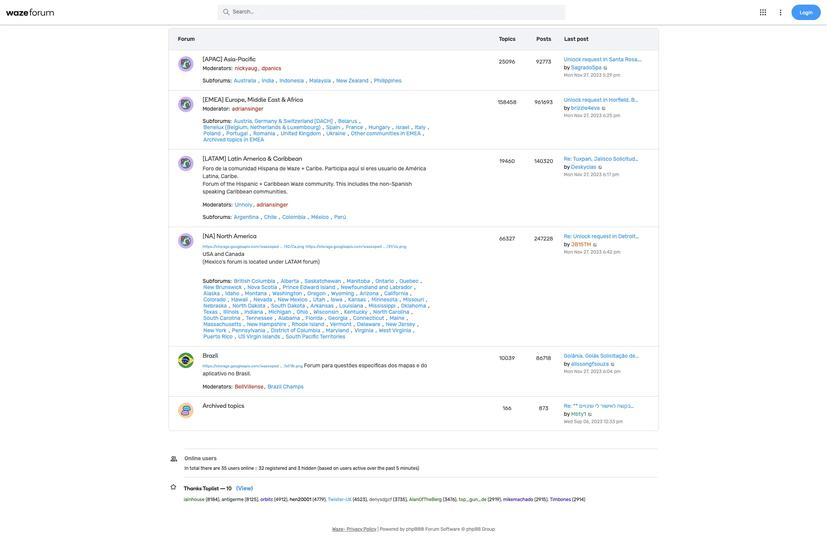 Task type: vqa. For each thing, say whether or not it's contained in the screenshot.
left directions
no



Task type: locate. For each thing, give the bounding box(es) containing it.
1 vertical spatial waze
[[291, 181, 304, 188]]

0 vertical spatial adriansinger
[[232, 106, 264, 112]]

adriansinger inside the [emea] europe, middle east & africa moderator: adriansinger
[[232, 106, 264, 112]]

mon down brizzle4eva
[[565, 113, 574, 119]]

by inside unlock request in horfield, b… by brizzle4eva
[[565, 105, 570, 112]]

unlock inside the 'unlock request in santa rosa,… by sagradospa'
[[565, 56, 582, 63]]

view the latest post image for [latam] latin america & caribbean
[[598, 166, 603, 169]]

pm right 6:17
[[613, 172, 620, 178]]

united kingdom link
[[280, 130, 322, 137]]

nov down sagradospa link
[[575, 73, 583, 78]]

1 vertical spatial south
[[204, 315, 219, 322]]

2023 for [apac] asia-pacific
[[591, 73, 602, 78]]

2 vertical spatial moderators:
[[203, 384, 233, 391]]

america inside [latam] latin america & caribbean foro de la comunidad hispana de waze + caribe. participa aquí si eres usuario de américa latina, caribe. forum of the hispanic + caribbean waze community. this includes the non-spanish speaking caribbean communities.
[[243, 155, 266, 163]]

(4523),
[[353, 498, 368, 503]]

subforums: up the [emea]
[[203, 78, 232, 84]]

island up south pacific territories link at the bottom left
[[310, 322, 325, 328]]

1 vertical spatial unlock
[[565, 97, 582, 103]]

by inside the 'unlock request in santa rosa,… by sagradospa'
[[565, 64, 570, 71]]

0 vertical spatial caribe.
[[306, 166, 324, 172]]

2023 left 5:29
[[591, 73, 602, 78]]

0 horizontal spatial and
[[215, 251, 224, 258]]

3 no unread posts image from the top
[[178, 353, 194, 369]]

of
[[220, 181, 226, 188], [291, 328, 296, 334]]

0 vertical spatial south
[[271, 303, 286, 310]]

1 vertical spatial pacific
[[302, 334, 319, 340]]

2023 left 6:42
[[591, 250, 602, 255]]

nov for [na] north america
[[575, 250, 583, 255]]

5 mon from the top
[[565, 369, 574, 375]]

35
[[221, 466, 227, 472]]

27, down "deskycias"
[[584, 172, 590, 178]]

of inside subforums: british columbia , alberta , saskatchewan , manitoba , ontario , quebec , new brunswick , nova scotia , prince edward island , newfoundland and labrador , alaska , idaho , montana , washington , oregon , wyoming , arizona , california , colorado , hawaii , nevada , new mexico , utah , iowa , kansas , minnesota , missouri , nebraska , north dakota , south dakota , arkansas , louisiana , mississippi , oklahoma , texas , illinois , indiana , michigan , ohio , wisconsin , kentucky , north carolina , south carolina , tennessee , alabama , florida , georgia , connecticut , maine , massachusetts , new hampshire , rhode island , vermont , delaware , new jersey , new york , pennsylvania , district of columbia , maryland , virginia , west virginia , puerto rico , us virgin islands , south pacific territories
[[291, 328, 296, 334]]

... for https://storage.googleapis.com/wazeoped ... /42/ca.png https://storage.googleapis.com/wazeoped ... /2f/us.png usa and canada (mexico's forum is located under latam forum)
[[280, 245, 283, 249]]

subforums: for subforums: british columbia , alberta , saskatchewan , manitoba , ontario , quebec , new brunswick , nova scotia , prince edward island , newfoundland and labrador , alaska , idaho , montana , washington , oregon , wyoming , arizona , california , colorado , hawaii , nevada , new mexico , utah , iowa , kansas , minnesota , missouri , nebraska , north dakota , south dakota , arkansas , louisiana , mississippi , oklahoma , texas , illinois , indiana , michigan , ohio , wisconsin , kentucky , north carolina , south carolina , tennessee , alabama , florida , georgia , connecticut , maine , massachusetts , new hampshire , rhode island , vermont , delaware , new jersey , new york , pennsylvania , district of columbia , maryland , virginia , west virginia , puerto rico , us virgin islands , south pacific territories
[[203, 278, 232, 285]]

1 vertical spatial re:
[[565, 234, 572, 240]]

request
[[583, 56, 602, 63], [583, 97, 602, 103], [592, 234, 612, 240]]

by left jb15tm
[[565, 242, 570, 248]]

no unread posts image for [na] north america
[[178, 234, 194, 249]]

0 vertical spatial view the latest post image
[[604, 66, 609, 70]]

adriansinger link
[[231, 106, 264, 112], [256, 202, 289, 208]]

iainhouse link
[[184, 498, 205, 503]]

3 de from the left
[[398, 166, 405, 172]]

1 vertical spatial view the latest post image
[[598, 166, 603, 169]]

1 vertical spatial america
[[234, 233, 257, 240]]

mon for [emea] europe, middle east & africa
[[565, 113, 574, 119]]

שינויים…
[[580, 403, 635, 410]]

+ up communities. on the top left of the page
[[259, 181, 263, 188]]

subforums: up alaska link
[[203, 278, 232, 285]]

1 vertical spatial +
[[259, 181, 263, 188]]

star image
[[170, 484, 177, 491]]

latin
[[228, 155, 242, 163]]

1 mon from the top
[[565, 73, 574, 78]]

0 horizontal spatial columbia
[[252, 278, 275, 285]]

view the latest post image up 5:29
[[604, 66, 609, 70]]

2 de from the left
[[280, 166, 286, 172]]

re: for [latam] latin america & caribbean
[[565, 156, 572, 163]]

1 horizontal spatial +
[[302, 166, 305, 172]]

27, for [emea] europe, middle east & africa
[[584, 113, 590, 119]]

america for north
[[234, 233, 257, 240]]

view the latest post image
[[602, 107, 607, 110], [598, 166, 603, 169], [593, 243, 598, 247]]

0 horizontal spatial pacific
[[238, 56, 256, 63]]

pm right 6:04
[[614, 369, 621, 375]]

1 de from the left
[[215, 166, 222, 172]]

0 vertical spatial archived
[[204, 137, 226, 143]]

2023 left 6:17
[[591, 172, 602, 178]]

https://storage.googleapis.com/wazeoped ... /42/ca.png https://storage.googleapis.com/wazeoped ... /2f/us.png usa and canada (mexico's forum is located under latam forum)
[[203, 245, 407, 266]]

1 horizontal spatial dakota
[[288, 303, 305, 310]]

27, for [apac] asia-pacific
[[584, 73, 590, 78]]

adriansinger link up austria,
[[231, 106, 264, 112]]

0 vertical spatial re:
[[565, 156, 572, 163]]

subforums: british columbia , alberta , saskatchewan , manitoba , ontario , quebec , new brunswick , nova scotia , prince edward island , newfoundland and labrador , alaska , idaho , montana , washington , oregon , wyoming , arizona , california , colorado , hawaii , nevada , new mexico , utah , iowa , kansas , minnesota , missouri , nebraska , north dakota , south dakota , arkansas , louisiana , mississippi , oklahoma , texas , illinois , indiana , michigan , ohio , wisconsin , kentucky , north carolina , south carolina , tennessee , alabama , florida , georgia , connecticut , maine , massachusetts , new hampshire , rhode island , vermont , delaware , new jersey , new york , pennsylvania , district of columbia , maryland , virginia , west virginia , puerto rico , us virgin islands , south pacific territories
[[203, 278, 430, 340]]

usuario
[[378, 166, 397, 172]]

and left the 3
[[289, 466, 297, 472]]

pacific inside [apac] asia-pacific moderators: nickyaug , dpanics
[[238, 56, 256, 63]]

1 vertical spatial caribbean
[[264, 181, 290, 188]]

nova
[[248, 284, 260, 291]]

chile link
[[264, 214, 278, 221]]

adriansinger up austria,
[[232, 106, 264, 112]]

https://storage.googleapis.com/wazeoped up brasil.
[[203, 364, 279, 369]]

request up brizzle4eva
[[583, 97, 602, 103]]

caribbean down hispanic
[[227, 189, 252, 195]]

view the latest post image for [emea] europe, middle east & africa
[[602, 107, 607, 110]]

0 horizontal spatial de
[[215, 166, 222, 172]]

topics down (belgium,
[[227, 137, 243, 143]]

washington link
[[272, 291, 303, 297]]

re: tuxpan, jalisco solicitud… link
[[565, 156, 639, 163]]

by left sagradospa link
[[565, 64, 570, 71]]

1 horizontal spatial view the latest post image
[[604, 66, 609, 70]]

newfoundland
[[341, 284, 378, 291]]

south down washington 'link'
[[271, 303, 286, 310]]

1 horizontal spatial brazil
[[268, 384, 282, 391]]

newfoundland and labrador link
[[340, 284, 413, 291]]

and inside subforums: british columbia , alberta , saskatchewan , manitoba , ontario , quebec , new brunswick , nova scotia , prince edward island , newfoundland and labrador , alaska , idaho , montana , washington , oregon , wyoming , arizona , california , colorado , hawaii , nevada , new mexico , utah , iowa , kansas , minnesota , missouri , nebraska , north dakota , south dakota , arkansas , louisiana , mississippi , oklahoma , texas , illinois , indiana , michigan , ohio , wisconsin , kentucky , north carolina , south carolina , tennessee , alabama , florida , georgia , connecticut , maine , massachusetts , new hampshire , rhode island , vermont , delaware , new jersey , new york , pennsylvania , district of columbia , maryland , virginia , west virginia , puerto rico , us virgin islands , south pacific territories
[[379, 284, 389, 291]]

nov down jb15tm link
[[575, 250, 583, 255]]

austria, germany & switzerland [dach] link
[[233, 118, 334, 125]]

mississippi
[[369, 303, 396, 310]]

moderators: down [apac]
[[203, 65, 233, 72]]

27, down brizzle4eva
[[584, 113, 590, 119]]

0 vertical spatial brazil
[[203, 352, 218, 360]]

maine link
[[389, 315, 406, 322]]

re: left **
[[565, 403, 572, 410]]

(8184),
[[206, 498, 221, 503]]

in left the horfield,
[[604, 97, 608, 103]]

ohio
[[297, 309, 308, 316]]

2 vertical spatial request
[[592, 234, 612, 240]]

nov down "deskycias"
[[575, 172, 583, 178]]

past
[[386, 466, 396, 472]]

0 vertical spatial caribbean
[[273, 155, 303, 163]]

[latam]
[[203, 155, 227, 163]]

2 horizontal spatial view the latest post image
[[611, 363, 616, 367]]

re: inside re: tuxpan, jalisco solicitud… by deskycias
[[565, 156, 572, 163]]

view the latest post image down the solicitação
[[611, 363, 616, 367]]

denysdgcf
[[370, 498, 392, 503]]

https://storage.googleapis.com/wazeoped up canada
[[203, 245, 279, 249]]

ohio link
[[296, 309, 309, 316]]

mikemachado link
[[504, 498, 534, 503]]

2023 down alissongfsouza on the right bottom
[[591, 369, 602, 375]]

2 subforums: from the top
[[203, 118, 232, 125]]

the inside online users in total there are 35 users online :: 32 registered and 3 hidden (based on users active over the past 5 minutes)
[[378, 466, 385, 472]]

view the latest post image up 6:25
[[602, 107, 607, 110]]

3 mon from the top
[[565, 172, 574, 178]]

4 27, from the top
[[584, 250, 590, 255]]

2 re: from the top
[[565, 234, 572, 240]]

unlock for ,
[[565, 56, 582, 63]]

3 nov from the top
[[575, 172, 583, 178]]

florida link
[[305, 315, 324, 322]]

subforums: up [na]
[[203, 214, 232, 221]]

0 horizontal spatial dakota
[[248, 303, 266, 310]]

27, down sagradospa link
[[584, 73, 590, 78]]

users right 35
[[228, 466, 240, 472]]

by down goiânia,
[[565, 361, 570, 368]]

2 dakota from the left
[[288, 303, 305, 310]]

by inside re: tuxpan, jalisco solicitud… by deskycias
[[565, 164, 570, 171]]

mon down "deskycias"
[[565, 172, 574, 178]]

2 vertical spatial view the latest post image
[[593, 243, 598, 247]]

méxico
[[311, 214, 329, 221]]

0 vertical spatial island
[[321, 284, 336, 291]]

1 vertical spatial of
[[291, 328, 296, 334]]

waze down [latam] latin america & caribbean link
[[287, 166, 300, 172]]

0 vertical spatial topics
[[227, 137, 243, 143]]

caribe. down [latam] latin america & caribbean link
[[306, 166, 324, 172]]

request up 6:42
[[592, 234, 612, 240]]

27, down jb15tm
[[584, 250, 590, 255]]

1 27, from the top
[[584, 73, 590, 78]]

1 no unread posts image from the top
[[178, 56, 194, 72]]

3 re: from the top
[[565, 403, 572, 410]]

1 re: from the top
[[565, 156, 572, 163]]

4 subforums: from the top
[[203, 278, 232, 285]]

2 vertical spatial and
[[289, 466, 297, 472]]

re:
[[565, 156, 572, 163], [565, 234, 572, 240], [565, 403, 572, 410]]

0 vertical spatial moderators:
[[203, 65, 233, 72]]

0 vertical spatial waze
[[287, 166, 300, 172]]

york
[[216, 328, 227, 334]]

pm right 12:33
[[617, 420, 624, 425]]

request up sagradospa link
[[583, 56, 602, 63]]

2 vertical spatial caribbean
[[227, 189, 252, 195]]

champs
[[283, 384, 304, 391]]

0 horizontal spatial virginia
[[355, 328, 374, 334]]

pacific down the "rhode island" link
[[302, 334, 319, 340]]

pm right 6:25
[[614, 113, 621, 119]]

iainhouse (8184), antigerme (8125), orbitc (4912), hen20001 (4779), twister-uk (4523), denysdgcf (3735), alanoftheberg (3476), top_gun_de (2919), mikemachado (2915), timbones (2914)
[[184, 498, 586, 503]]

2023 for [latam] latin america & caribbean
[[591, 172, 602, 178]]

italy
[[415, 124, 426, 131]]

https://storage.googleapis.com/wazeoped for https://storage.googleapis.com/wazeoped ... /bf/br.png
[[203, 364, 279, 369]]

caribbean up communities. on the top left of the page
[[264, 181, 290, 188]]

méxico link
[[311, 214, 330, 221]]

israel
[[396, 124, 410, 131]]

5
[[397, 466, 400, 472]]

unlock up brizzle4eva link
[[565, 97, 582, 103]]

nov down brizzle4eva link
[[575, 113, 583, 119]]

view the latest post image down re: tuxpan, jalisco solicitud… link
[[598, 166, 603, 169]]

0 vertical spatial unlock
[[565, 56, 582, 63]]

pacific inside subforums: british columbia , alberta , saskatchewan , manitoba , ontario , quebec , new brunswick , nova scotia , prince edward island , newfoundland and labrador , alaska , idaho , montana , washington , oregon , wyoming , arizona , california , colorado , hawaii , nevada , new mexico , utah , iowa , kansas , minnesota , missouri , nebraska , north dakota , south dakota , arkansas , louisiana , mississippi , oklahoma , texas , illinois , indiana , michigan , ohio , wisconsin , kentucky , north carolina , south carolina , tennessee , alabama , florida , georgia , connecticut , maine , massachusetts , new hampshire , rhode island , vermont , delaware , new jersey , new york , pennsylvania , district of columbia , maryland , virginia , west virginia , puerto rico , us virgin islands , south pacific territories
[[302, 334, 319, 340]]

unlock inside unlock request in horfield, b… by brizzle4eva
[[565, 97, 582, 103]]

mon for brazil
[[565, 369, 574, 375]]

10
[[227, 486, 232, 493]]

3 moderators: from the top
[[203, 384, 233, 391]]

forum down latina,
[[203, 181, 219, 188]]

arizona link
[[359, 291, 380, 297]]

local communities
[[169, 14, 218, 19]]

4 nov from the top
[[575, 250, 583, 255]]

de right 'hispana'
[[280, 166, 286, 172]]

timbones
[[551, 498, 572, 503]]

(belgium,
[[225, 124, 249, 131]]

topics down bellvillense
[[228, 403, 245, 410]]

view the latest post image
[[604, 66, 609, 70], [611, 363, 616, 367], [588, 413, 593, 417]]

moderator:
[[203, 106, 230, 112]]

hispanic
[[236, 181, 258, 188]]

nova scotia link
[[247, 284, 278, 291]]

alaska
[[204, 291, 220, 297]]

re: inside re: unlock request in detroit… by jb15tm
[[565, 234, 572, 240]]

/2f/us.png
[[387, 245, 407, 249]]

waze left community.
[[291, 181, 304, 188]]

new brunswick link
[[203, 284, 243, 291]]

1 vertical spatial brazil
[[268, 384, 282, 391]]

5 27, from the top
[[584, 369, 590, 375]]

and up (mexico's
[[215, 251, 224, 258]]

adriansinger link up chile
[[256, 202, 289, 208]]

re: ** בקשה לאישור לי שינויים… link
[[565, 403, 635, 410]]

moderators: inside [apac] asia-pacific moderators: nickyaug , dpanics
[[203, 65, 233, 72]]

no unread posts image
[[178, 56, 194, 72], [178, 234, 194, 249], [178, 353, 194, 369]]

1 vertical spatial island
[[310, 322, 325, 328]]

west
[[379, 328, 392, 334]]

belarus
[[339, 118, 358, 125]]

and up minnesota link in the bottom of the page
[[379, 284, 389, 291]]

us
[[238, 334, 246, 340]]

america up https://storage.googleapis.com/wazeoped ... /42/ca.png link
[[234, 233, 257, 240]]

users
[[202, 456, 217, 462], [228, 466, 240, 472], [340, 466, 352, 472]]

moderators: down aplicativo at bottom
[[203, 384, 233, 391]]

montana
[[245, 291, 267, 297]]

1 moderators: from the top
[[203, 65, 233, 72]]

users up there
[[202, 456, 217, 462]]

connecticut
[[353, 315, 385, 322]]

nov down alissongfsouza on the right bottom
[[575, 369, 583, 375]]

solicitação
[[601, 353, 629, 360]]

& right east
[[282, 96, 286, 103]]

moderators: down speaking
[[203, 202, 233, 208]]

3 27, from the top
[[584, 172, 590, 178]]

top_gun_de
[[459, 498, 487, 503]]

forum inside [latam] latin america & caribbean foro de la comunidad hispana de waze + caribe. participa aquí si eres usuario de américa latina, caribe. forum of the hispanic + caribbean waze community. this includes the non-spanish speaking caribbean communities.
[[203, 181, 219, 188]]

subforums: inside subforums: austria, germany & switzerland [dach] , belarus , benelux (belgium, netherlands & luxembourg) , spain , france , hungary , israel , italy , poland , portugal , romania , united kingdom , ukraine , other communities in emea , archived topics in emea
[[203, 118, 232, 125]]

pm right 5:29
[[614, 73, 621, 78]]

92773
[[537, 59, 552, 65]]

1 horizontal spatial pacific
[[302, 334, 319, 340]]

0 vertical spatial and
[[215, 251, 224, 258]]

1 subforums: from the top
[[203, 78, 232, 84]]

pm for [apac] asia-pacific
[[614, 73, 621, 78]]

saskatchewan link
[[304, 278, 342, 285]]

2 virginia from the left
[[393, 328, 412, 334]]

mon down jb15tm
[[565, 250, 574, 255]]

users right on
[[340, 466, 352, 472]]

view the latest post image up 06,
[[588, 413, 593, 417]]

2 vertical spatial no unread posts image
[[178, 353, 194, 369]]

mon down goiânia,
[[565, 369, 574, 375]]

2 vertical spatial re:
[[565, 403, 572, 410]]

unlock inside re: unlock request in detroit… by jb15tm
[[574, 234, 591, 240]]

luxembourg)
[[288, 124, 321, 131]]

1 horizontal spatial carolina
[[389, 309, 410, 316]]

jb15tm link
[[572, 242, 592, 248]]

1 vertical spatial and
[[379, 284, 389, 291]]

virginia down connecticut link
[[355, 328, 374, 334]]

in down (belgium,
[[244, 137, 249, 143]]

island up the utah 'link'
[[321, 284, 336, 291]]

27, for [na] north america
[[584, 250, 590, 255]]

2 horizontal spatial de
[[398, 166, 405, 172]]

1 vertical spatial caribe.
[[221, 173, 239, 180]]

de right usuario
[[398, 166, 405, 172]]

asia-
[[224, 56, 238, 63]]

quebec
[[400, 278, 419, 285]]

de left the la
[[215, 166, 222, 172]]

forum para questões especificas dos mapas e do aplicativo no brasil.
[[203, 363, 428, 378]]

columbia down florida
[[297, 328, 321, 334]]

alissongfsouza link
[[572, 361, 609, 368]]

+ down [latam] latin america & caribbean link
[[302, 166, 305, 172]]

of up speaking
[[220, 181, 226, 188]]

0 vertical spatial pacific
[[238, 56, 256, 63]]

2 27, from the top
[[584, 113, 590, 119]]

de…
[[630, 353, 639, 360]]

0 vertical spatial no unread posts image
[[178, 56, 194, 72]]

subforums: down "moderator:"
[[203, 118, 232, 125]]

by left "deskycias"
[[565, 164, 570, 171]]

caribbean up 'hispana'
[[273, 155, 303, 163]]

1 vertical spatial no unread posts image
[[178, 234, 194, 249]]

subforums: for subforums: argentina , chile , colombia , méxico , perú
[[203, 214, 232, 221]]

brazil left champs
[[268, 384, 282, 391]]

0 vertical spatial view the latest post image
[[602, 107, 607, 110]]

1 vertical spatial view the latest post image
[[611, 363, 616, 367]]

registered
[[266, 466, 288, 472]]

pennsylvania link
[[231, 328, 266, 334]]

in left santa
[[604, 56, 608, 63]]

by inside the goiânia, goiás solicitação de… by alissongfsouza
[[565, 361, 570, 368]]

0 vertical spatial adriansinger link
[[231, 106, 264, 112]]

in inside the 'unlock request in santa rosa,… by sagradospa'
[[604, 56, 608, 63]]

0 vertical spatial of
[[220, 181, 226, 188]]

oregon link
[[307, 291, 327, 297]]

1 horizontal spatial and
[[289, 466, 297, 472]]

pm for [latam] latin america & caribbean
[[613, 172, 620, 178]]

2023 for brazil
[[591, 369, 602, 375]]

1 vertical spatial request
[[583, 97, 602, 103]]

group
[[482, 527, 495, 533]]

united
[[281, 130, 298, 137]]

posts
[[537, 36, 552, 42]]

0 horizontal spatial of
[[220, 181, 226, 188]]

re: left tuxpan,
[[565, 156, 572, 163]]

5 nov from the top
[[575, 369, 583, 375]]

hispana
[[258, 166, 279, 172]]

27, down alissongfsouza on the right bottom
[[584, 369, 590, 375]]

1 vertical spatial moderators:
[[203, 202, 233, 208]]

3 subforums: from the top
[[203, 214, 232, 221]]

4 mon from the top
[[565, 250, 574, 255]]

... left /42/ca.png
[[280, 245, 283, 249]]

américa
[[406, 166, 427, 172]]

by inside re: unlock request in detroit… by jb15tm
[[565, 242, 570, 248]]

kansas link
[[348, 297, 367, 303]]

[dach]
[[315, 118, 333, 125]]

nevada link
[[253, 297, 273, 303]]

2 vertical spatial unlock
[[574, 234, 591, 240]]

1 horizontal spatial virginia
[[393, 328, 412, 334]]

india link
[[261, 78, 275, 84]]

2 horizontal spatial and
[[379, 284, 389, 291]]

islands
[[263, 334, 280, 340]]

mon nov 27, 2023 5:29 pm
[[565, 73, 621, 78]]

2 moderators: from the top
[[203, 202, 233, 208]]

& up 'hispana'
[[268, 155, 272, 163]]

archived
[[204, 137, 226, 143], [203, 403, 227, 410]]

pacific up "nickyaug"
[[238, 56, 256, 63]]

forum right phpbb®
[[426, 527, 440, 533]]

questões
[[335, 363, 358, 369]]

2 no unread posts image from the top
[[178, 234, 194, 249]]

moderators: for brazil
[[203, 384, 233, 391]]

0 horizontal spatial brazil
[[203, 352, 218, 360]]

caribe. down the la
[[221, 173, 239, 180]]

1 horizontal spatial columbia
[[297, 328, 321, 334]]

aquí
[[349, 166, 360, 172]]

illinois link
[[223, 309, 240, 316]]

america up the comunidad
[[243, 155, 266, 163]]

1 nov from the top
[[575, 73, 583, 78]]

27, for [latam] latin america & caribbean
[[584, 172, 590, 178]]

2 nov from the top
[[575, 113, 583, 119]]

1 horizontal spatial of
[[291, 328, 296, 334]]

adriansinger up chile
[[257, 202, 288, 208]]

request inside the 'unlock request in santa rosa,… by sagradospa'
[[583, 56, 602, 63]]

0 vertical spatial america
[[243, 155, 266, 163]]

canada
[[226, 251, 245, 258]]

subforums: inside subforums: british columbia , alberta , saskatchewan , manitoba , ontario , quebec , new brunswick , nova scotia , prince edward island , newfoundland and labrador , alaska , idaho , montana , washington , oregon , wyoming , arizona , california , colorado , hawaii , nevada , new mexico , utah , iowa , kansas , minnesota , missouri , nebraska , north dakota , south dakota , arkansas , louisiana , mississippi , oklahoma , texas , illinois , indiana , michigan , ohio , wisconsin , kentucky , north carolina , south carolina , tennessee , alabama , florida , georgia , connecticut , maine , massachusetts , new hampshire , rhode island , vermont , delaware , new jersey , new york , pennsylvania , district of columbia , maryland , virginia , west virginia , puerto rico , us virgin islands , south pacific territories
[[203, 278, 232, 285]]

south up new york link at the left of page
[[204, 315, 219, 322]]

19460
[[500, 158, 515, 165]]

2 mon from the top
[[565, 113, 574, 119]]

0 horizontal spatial view the latest post image
[[588, 413, 593, 417]]

0 horizontal spatial carolina
[[220, 315, 241, 322]]

1 vertical spatial archived
[[203, 403, 227, 410]]

2023 left 6:25
[[591, 113, 602, 119]]

re: inside re: ** בקשה לאישור לי שינויים… by mbty1
[[565, 403, 572, 410]]

hawaii link
[[231, 297, 249, 303]]

maryland
[[326, 328, 349, 334]]

mon down sagradospa
[[565, 73, 574, 78]]

timbones link
[[551, 498, 572, 503]]

forum locked image
[[178, 97, 194, 112]]

request inside unlock request in horfield, b… by brizzle4eva
[[583, 97, 602, 103]]

0 vertical spatial request
[[583, 56, 602, 63]]

1 horizontal spatial de
[[280, 166, 286, 172]]



Task type: describe. For each thing, give the bounding box(es) containing it.
subforums: for subforums: australia , india , indonesia , malaysia , new zealand , philippines
[[203, 78, 232, 84]]

and inside online users in total there are 35 users online :: 32 registered and 3 hidden (based on users active over the past 5 minutes)
[[289, 466, 297, 472]]

no
[[228, 371, 235, 378]]

by inside re: ** בקשה לאישור לי שינויים… by mbty1
[[565, 411, 570, 418]]

colorado link
[[203, 297, 227, 303]]

& inside [latam] latin america & caribbean foro de la comunidad hispana de waze + caribe. participa aquí si eres usuario de américa latina, caribe. forum of the hispanic + caribbean waze community. this includes the non-spanish speaking caribbean communities.
[[268, 155, 272, 163]]

utah
[[313, 297, 326, 303]]

kingdom
[[299, 130, 321, 137]]

oregon
[[308, 291, 326, 297]]

25096
[[499, 59, 516, 65]]

austria,
[[234, 118, 254, 125]]

british
[[234, 278, 251, 285]]

request for ,
[[583, 56, 602, 63]]

colombia
[[283, 214, 306, 221]]

forum locked image
[[178, 156, 194, 171]]

jb15tm
[[572, 242, 592, 248]]

(2914)
[[573, 498, 586, 503]]

2 vertical spatial south
[[286, 334, 301, 340]]

tennessee
[[246, 315, 273, 322]]

belarus link
[[338, 118, 358, 125]]

mexico
[[290, 297, 308, 303]]

maryland link
[[326, 328, 350, 334]]

alaska link
[[203, 291, 221, 297]]

nov for [apac] asia-pacific
[[575, 73, 583, 78]]

1 vertical spatial adriansinger link
[[256, 202, 289, 208]]

twister-uk link
[[328, 498, 352, 503]]

other
[[351, 130, 366, 137]]

in inside re: unlock request in detroit… by jb15tm
[[613, 234, 618, 240]]

aplicativo
[[203, 371, 227, 378]]

georgia
[[329, 315, 348, 322]]

twister-
[[328, 498, 346, 503]]

in inside unlock request in horfield, b… by brizzle4eva
[[604, 97, 608, 103]]

topics inside subforums: austria, germany & switzerland [dach] , belarus , benelux (belgium, netherlands & luxembourg) , spain , france , hungary , israel , italy , poland , portugal , romania , united kingdom , ukraine , other communities in emea , archived topics in emea
[[227, 137, 243, 143]]

subforums: for subforums: austria, germany & switzerland [dach] , belarus , benelux (belgium, netherlands & luxembourg) , spain , france , hungary , israel , italy , poland , portugal , romania , united kingdom , ukraine , other communities in emea , archived topics in emea
[[203, 118, 232, 125]]

vermont link
[[330, 322, 353, 328]]

north dakota link
[[232, 303, 267, 310]]

request for africa
[[583, 97, 602, 103]]

pm for brazil
[[614, 369, 621, 375]]

under
[[269, 259, 284, 266]]

sagradospa
[[572, 64, 602, 71]]

961693
[[535, 99, 553, 106]]

tuxpan,
[[574, 156, 593, 163]]

(2915),
[[535, 498, 549, 503]]

antigerme link
[[222, 498, 244, 503]]

27, for brazil
[[584, 369, 590, 375]]

mon for [latam] latin america & caribbean
[[565, 172, 574, 178]]

of inside [latam] latin america & caribbean foro de la comunidad hispana de waze + caribe. participa aquí si eres usuario de américa latina, caribe. forum of the hispanic + caribbean waze community. this includes the non-spanish speaking caribbean communities.
[[220, 181, 226, 188]]

colorado
[[204, 297, 226, 303]]

hawaii
[[232, 297, 248, 303]]

missouri link
[[403, 297, 425, 303]]

brazil champs link
[[267, 384, 305, 391]]

uk
[[346, 498, 352, 503]]

1 virginia from the left
[[355, 328, 374, 334]]

the left non-
[[370, 181, 379, 188]]

archived topics link
[[203, 403, 426, 410]]

other communities in emea link
[[351, 130, 422, 137]]

rosa,…
[[626, 56, 643, 63]]

re: for [na] north america
[[565, 234, 572, 240]]

moderators: for [latam] latin america & caribbean
[[203, 202, 233, 208]]

בקשה
[[618, 403, 631, 410]]

3
[[298, 466, 301, 472]]

0 vertical spatial columbia
[[252, 278, 275, 285]]

b…
[[632, 97, 639, 103]]

montana link
[[244, 291, 268, 297]]

waze- privacy policy link
[[333, 527, 377, 533]]

re: unlock request in detroit… link
[[565, 234, 640, 240]]

nov for [latam] latin america & caribbean
[[575, 172, 583, 178]]

2 horizontal spatial users
[[340, 466, 352, 472]]

pm for [emea] europe, middle east & africa
[[614, 113, 621, 119]]

alabama link
[[278, 315, 301, 322]]

no unread posts image for [apac] asia-pacific
[[178, 56, 194, 72]]

and inside https://storage.googleapis.com/wazeoped ... /42/ca.png https://storage.googleapis.com/wazeoped ... /2f/us.png usa and canada (mexico's forum is located under latam forum)
[[215, 251, 224, 258]]

no unread posts image for brazil
[[178, 353, 194, 369]]

africa
[[287, 96, 303, 103]]

idaho link
[[225, 291, 240, 297]]

top_gun_de link
[[459, 498, 487, 503]]

1 vertical spatial adriansinger
[[257, 202, 288, 208]]

nebraska
[[204, 303, 227, 310]]

0 horizontal spatial caribe.
[[221, 173, 239, 180]]

nov for [emea] europe, middle east & africa
[[575, 113, 583, 119]]

view the latest post image for [na] north america
[[593, 243, 598, 247]]

nevada
[[254, 297, 273, 303]]

unlock for africa
[[565, 97, 582, 103]]

5:29
[[604, 73, 613, 78]]

view the latest post image for [apac] asia-pacific
[[604, 66, 609, 70]]

indonesia
[[280, 78, 304, 84]]

1 horizontal spatial caribe.
[[306, 166, 324, 172]]

there
[[201, 466, 212, 472]]

alissongfsouza
[[572, 361, 609, 368]]

**
[[574, 403, 579, 410]]

2023 right 06,
[[592, 420, 603, 425]]

brasil.
[[236, 371, 251, 378]]

—
[[220, 486, 226, 493]]

request inside re: unlock request in detroit… by jb15tm
[[592, 234, 612, 240]]

, inside [apac] asia-pacific moderators: nickyaug , dpanics
[[258, 65, 260, 72]]

brizzle4eva link
[[572, 105, 600, 112]]

forum inside forum para questões especificas dos mapas e do aplicativo no brasil.
[[304, 363, 321, 369]]

by left phpbb®
[[400, 527, 405, 533]]

(8125),
[[245, 498, 260, 503]]

manitoba
[[347, 278, 370, 285]]

247228
[[535, 236, 554, 242]]

https://storage.googleapis.com/wazeoped for https://storage.googleapis.com/wazeoped ... /42/ca.png https://storage.googleapis.com/wazeoped ... /2f/us.png usa and canada (mexico's forum is located under latam forum)
[[203, 245, 279, 249]]

0 horizontal spatial emea
[[250, 137, 264, 143]]

1 horizontal spatial users
[[228, 466, 240, 472]]

... for https://storage.googleapis.com/wazeoped ... /bf/br.png
[[280, 364, 283, 369]]

pm for [na] north america
[[614, 250, 621, 255]]

goiânia, goiás solicitação de… link
[[565, 353, 639, 360]]

romania
[[254, 130, 275, 137]]

2 vertical spatial view the latest post image
[[588, 413, 593, 417]]

portugal link
[[226, 130, 249, 137]]

& right germany
[[279, 118, 282, 125]]

archived inside subforums: austria, germany & switzerland [dach] , belarus , benelux (belgium, netherlands & luxembourg) , spain , france , hungary , israel , italy , poland , portugal , romania , united kingdom , ukraine , other communities in emea , archived topics in emea
[[204, 137, 226, 143]]

speaking
[[203, 189, 225, 195]]

spain link
[[326, 124, 341, 131]]

goiânia,
[[565, 353, 585, 360]]

nov for brazil
[[575, 369, 583, 375]]

forum down local communities 'link'
[[178, 36, 195, 42]]

poland
[[204, 130, 221, 137]]

italy link
[[415, 124, 427, 131]]

view the latest post image for brazil
[[611, 363, 616, 367]]

in left "italy" link
[[401, 130, 405, 137]]

0 vertical spatial +
[[302, 166, 305, 172]]

the left hispanic
[[227, 181, 235, 188]]

... left /2f/us.png
[[383, 245, 386, 249]]

local
[[169, 14, 184, 19]]

virginia link
[[354, 328, 375, 334]]

86718
[[537, 356, 552, 362]]

(2919),
[[488, 498, 503, 503]]

1 vertical spatial topics
[[228, 403, 245, 410]]

https://storage.googleapis.com/wazeoped down perú link
[[306, 245, 382, 249]]

1 dakota from the left
[[248, 303, 266, 310]]

georgia link
[[328, 315, 349, 322]]

west virginia link
[[379, 328, 412, 334]]

arkansas link
[[310, 303, 335, 310]]

2023 for [emea] europe, middle east & africa
[[591, 113, 602, 119]]

1 horizontal spatial emea
[[407, 130, 421, 137]]

0 horizontal spatial users
[[202, 456, 217, 462]]

forum
[[227, 259, 242, 266]]

mon for [apac] asia-pacific
[[565, 73, 574, 78]]

horfield,
[[610, 97, 631, 103]]

prince
[[283, 284, 299, 291]]

over
[[367, 466, 377, 472]]

0 horizontal spatial +
[[259, 181, 263, 188]]

virgin
[[247, 334, 261, 340]]

missouri
[[404, 297, 424, 303]]

district
[[271, 328, 290, 334]]

america for latin
[[243, 155, 266, 163]]

dos
[[388, 363, 398, 369]]

benelux
[[204, 124, 224, 131]]

& right netherlands
[[283, 124, 286, 131]]

hampshire
[[259, 322, 287, 328]]

tennessee link
[[245, 315, 274, 322]]

mon for [na] north america
[[565, 250, 574, 255]]

malaysia link
[[309, 78, 332, 84]]

wed
[[565, 420, 574, 425]]

2023 for [na] north america
[[591, 250, 602, 255]]

6:17
[[604, 172, 612, 178]]

1 vertical spatial columbia
[[297, 328, 321, 334]]

& inside the [emea] europe, middle east & africa moderator: adriansinger
[[282, 96, 286, 103]]

online users in total there are 35 users online :: 32 registered and 3 hidden (based on users active over the past 5 minutes)
[[185, 456, 420, 472]]

e
[[417, 363, 420, 369]]



